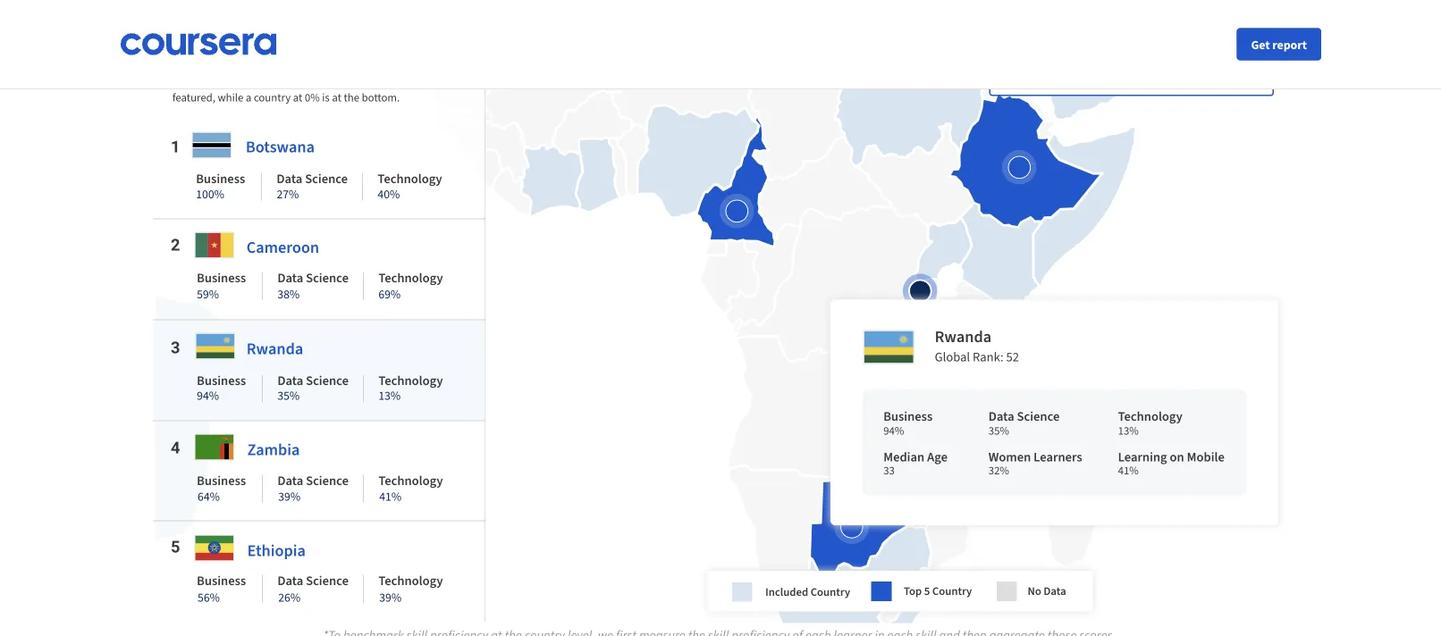 Task type: vqa. For each thing, say whether or not it's contained in the screenshot.
leftmost Illinois
no



Task type: locate. For each thing, give the bounding box(es) containing it.
report
[[1272, 36, 1307, 52]]

get
[[1251, 36, 1270, 52]]

coursera logo image
[[120, 33, 277, 55]]



Task type: describe. For each thing, give the bounding box(es) containing it.
get report button
[[1237, 28, 1321, 60]]

get report
[[1251, 36, 1307, 52]]



